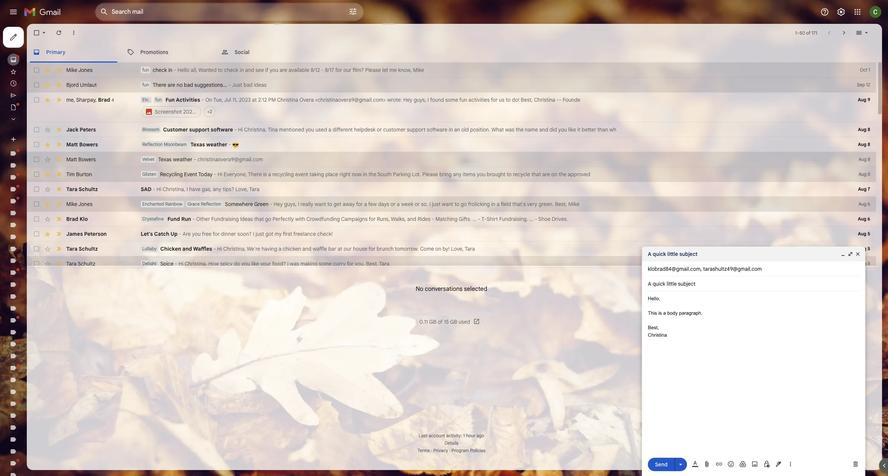 Task type: vqa. For each thing, say whether or not it's contained in the screenshot.
bad
yes



Task type: describe. For each thing, give the bounding box(es) containing it.
2:12
[[258, 96, 267, 103]]

0 horizontal spatial me
[[66, 96, 74, 103]]

0 horizontal spatial are
[[168, 82, 175, 88]]

5 for hi christina, how spicy do you like your food? i was making some curry for you. best, tara
[[868, 261, 871, 266]]

t-
[[482, 216, 487, 222]]

recycling
[[160, 171, 183, 178]]

0 horizontal spatial some
[[319, 260, 332, 267]]

crowdfunding
[[306, 216, 340, 222]]

0 vertical spatial go
[[461, 201, 467, 207]]

today
[[198, 171, 213, 178]]

2 8 from the top
[[868, 142, 871, 147]]

paragraph.
[[679, 310, 703, 316]]

for left 'runs,'
[[369, 216, 376, 222]]

fun for fun there are no bad suggestions... - just bad ideas
[[142, 82, 149, 88]]

you right items
[[477, 171, 486, 178]]

0 horizontal spatial or
[[377, 126, 382, 133]]

promotions tab
[[121, 42, 215, 63]]

1 software from the left
[[211, 126, 233, 133]]

and left did
[[540, 126, 548, 133]]

delight spice - hi christina, how spicy do you like your food? i was making some curry for you. best, tara
[[142, 260, 390, 267]]

christina, up rainbow
[[163, 186, 185, 193]]

place
[[326, 171, 338, 178]]

1 vertical spatial was
[[290, 260, 299, 267]]

lullaby
[[142, 246, 157, 251]]

hi for recycling event today
[[218, 171, 222, 178]]

8 for hi christina, tina mentioned you used a different helpdesk or customer support software in an old position. what was the name and did you like it better than wh
[[868, 127, 871, 132]]

jack peters
[[66, 126, 96, 133]]

1 horizontal spatial hey
[[403, 96, 413, 103]]

1 50 of 171
[[795, 30, 817, 36]]

row containing bjord umlaut
[[27, 77, 876, 92]]

aug 9
[[858, 97, 871, 102]]

support image
[[821, 7, 830, 16]]

advanced search options image
[[346, 4, 361, 19]]

12 row from the top
[[27, 241, 876, 256]]

to left get
[[328, 201, 332, 207]]

a left 'recycling' at the top left of the page
[[268, 171, 271, 178]]

1 horizontal spatial ,
[[95, 96, 97, 103]]

2 horizontal spatial are
[[543, 171, 550, 178]]

1 horizontal spatial used
[[459, 318, 470, 325]]

, for klobrad84@gmail.com
[[701, 266, 702, 272]]

1 bad from the left
[[184, 82, 193, 88]]

i left the found
[[428, 96, 429, 103]]

fun left activities in the right top of the page
[[460, 96, 467, 103]]

for left us
[[491, 96, 498, 103]]

freelance
[[294, 231, 316, 237]]

to right wanted
[[218, 67, 223, 73]]

mike right green.
[[569, 201, 580, 207]]

us
[[499, 96, 505, 103]]

best, right the "do!"
[[521, 96, 533, 103]]

tue,
[[213, 96, 223, 103]]

oct
[[860, 67, 868, 73]]

1 vertical spatial please
[[423, 171, 438, 178]]

helpdesk
[[354, 126, 376, 133]]

up
[[171, 231, 178, 237]]

1 vertical spatial reflection
[[201, 201, 221, 207]]

south
[[378, 171, 392, 178]]

james
[[66, 231, 83, 237]]

you right do
[[241, 260, 250, 267]]

1 horizontal spatial was
[[505, 126, 515, 133]]

5 row from the top
[[27, 137, 876, 152]]

tara schultz for spice
[[66, 260, 95, 267]]

0 horizontal spatial on
[[435, 245, 441, 252]]

1 inside row
[[869, 67, 871, 73]]

tim
[[66, 171, 75, 178]]

klobrad84@gmail.com
[[648, 266, 701, 272]]

follow link to manage storage image
[[473, 318, 481, 325]]

a left few
[[364, 201, 367, 207]]

0 vertical spatial on
[[552, 171, 557, 178]]

0 horizontal spatial guys,
[[284, 201, 297, 207]]

0 horizontal spatial any
[[213, 186, 221, 193]]

different
[[333, 126, 353, 133]]

velvet
[[142, 156, 155, 162]]

Message Body text field
[[648, 295, 860, 450]]

0 vertical spatial schultz
[[79, 186, 98, 193]]

primary tab
[[27, 42, 120, 63]]

jones for somewhere
[[78, 201, 93, 207]]

2 horizontal spatial or
[[415, 201, 420, 207]]

2 check from the left
[[224, 67, 238, 73]]

ideas
[[254, 82, 267, 88]]

umlaut
[[80, 82, 97, 88]]

i right "so."
[[429, 201, 431, 207]]

moonbeam
[[164, 142, 187, 147]]

2 horizontal spatial the
[[559, 171, 567, 178]]

privacy link
[[433, 448, 448, 453]]

christina, left tina
[[244, 126, 267, 133]]

got
[[266, 231, 273, 237]]

green.
[[539, 201, 554, 207]]

are
[[183, 231, 191, 237]]

search mail image
[[98, 5, 111, 19]]

best, right you.
[[366, 260, 378, 267]]

crystalline fund run - other fundraising ideas that go perfectly with crowdfunding campaigns for runs, walks, and rides - matching gifts. ... - t-shirt fundraising. ... - shoe drives.
[[142, 216, 568, 222]]

1 vertical spatial just
[[256, 231, 264, 237]]

1 horizontal spatial christina
[[534, 96, 555, 103]]

glisten
[[142, 171, 156, 177]]

12
[[866, 82, 871, 88]]

0 vertical spatial just
[[432, 201, 441, 207]]

wanted
[[199, 67, 217, 73]]

1 vertical spatial like
[[251, 260, 259, 267]]

aug 5 for hi christina, how spicy do you like your food? i was making some curry for you. best, tara
[[859, 261, 871, 266]]

0 horizontal spatial brad
[[66, 216, 78, 222]]

Subject field
[[648, 280, 860, 288]]

better
[[582, 126, 596, 133]]

2 software from the left
[[427, 126, 448, 133]]

bjord umlaut
[[66, 82, 97, 88]]

0.11
[[420, 318, 428, 325]]

in left hello
[[168, 67, 172, 73]]

13 row from the top
[[27, 256, 876, 271]]

that's
[[513, 201, 526, 207]]

how
[[209, 260, 219, 267]]

no conversations selected main content
[[27, 24, 882, 476]]

hi for chicken and waffles
[[217, 245, 222, 252]]

event
[[295, 171, 308, 178]]

days
[[378, 201, 389, 207]]

0 vertical spatial 5
[[868, 231, 871, 237]]

1 vertical spatial texas
[[158, 156, 172, 163]]

aug 8 for christinaovera9@gmail.com
[[859, 156, 871, 162]]

walks,
[[391, 216, 406, 222]]

8 row from the top
[[27, 182, 876, 197]]

1 inside last account activity: 1 hour ago details terms · privacy · program policies
[[463, 433, 465, 438]]

to inside cell
[[506, 96, 511, 103]]

i left have
[[187, 186, 188, 193]]

founde
[[563, 96, 581, 103]]

row containing me
[[27, 92, 876, 122]]

1 horizontal spatial some
[[445, 96, 458, 103]]

soon?
[[237, 231, 252, 237]]

recycle
[[513, 171, 530, 178]]

reflection moonbeam texas weather
[[142, 141, 227, 148]]

you right mentioned
[[306, 126, 314, 133]]

1 horizontal spatial texas
[[190, 141, 205, 148]]

2 our from the top
[[344, 245, 352, 252]]

for left you.
[[347, 260, 354, 267]]

you.
[[355, 260, 365, 267]]

1 vertical spatial weather
[[173, 156, 192, 163]]

aug for velvet texas weather - christinaovera9@gmail.com
[[859, 156, 867, 162]]

campaigns
[[341, 216, 368, 222]]

0 vertical spatial please
[[365, 67, 381, 73]]

1 vertical spatial that
[[254, 216, 264, 222]]

insert link ‪(⌘k)‬ image
[[716, 460, 723, 468]]

items
[[463, 171, 476, 178]]

1 horizontal spatial there
[[248, 171, 262, 178]]

first
[[283, 231, 292, 237]]

6 row from the top
[[27, 152, 876, 167]]

aug 6 for crystalline fund run - other fundraising ideas that go perfectly with crowdfunding campaigns for runs, walks, and rides - matching gifts. ... - t-shirt fundraising. ... - shoe drives.
[[858, 216, 871, 222]]

on
[[205, 96, 212, 103]]

you right if
[[270, 67, 278, 73]]

in left field
[[491, 201, 495, 207]]

hi right spice
[[179, 260, 183, 267]]

i left really
[[298, 201, 299, 207]]

glisten recycling event today - hi everyone, there is a recycling event taking place right now in the south parking lot. please bring any items you brought to recycle that are on the approved
[[142, 171, 590, 178]]

by!
[[443, 245, 450, 252]]

insert emoji ‪(⌘⇧2)‬ image
[[727, 460, 735, 468]]

enchanted rainbow
[[142, 201, 182, 207]]

settings image
[[837, 7, 846, 16]]

1 our from the top
[[344, 67, 352, 73]]

fund
[[167, 216, 180, 222]]

1 support from the left
[[189, 126, 209, 133]]

terms link
[[418, 448, 430, 453]]

sharpay
[[76, 96, 95, 103]]

mike up brad klo
[[66, 201, 77, 207]]

0 horizontal spatial at
[[252, 96, 257, 103]]

Search mail text field
[[112, 8, 328, 16]]

house
[[353, 245, 368, 252]]

policies
[[470, 448, 486, 453]]

aug 8 for hi everyone, there is a recycling event taking place right now in the south parking lot. please bring any items you brought to recycle that are on the approved
[[859, 171, 871, 177]]

aug for glisten recycling event today - hi everyone, there is a recycling event taking place right now in the south parking lot. please bring any items you brought to recycle that are on the approved
[[859, 171, 867, 177]]

suggestions...
[[194, 82, 227, 88]]

event
[[184, 171, 197, 178]]

6 for hey guys, i really want to get away for a few days or a week or so. i just want to go frolicking in a field that's very green. best, mike
[[868, 201, 871, 207]]

mike jones for somewhere
[[66, 201, 93, 207]]

delight
[[142, 261, 157, 266]]

green
[[254, 201, 269, 207]]

1 horizontal spatial me
[[390, 67, 397, 73]]

8 for hi everyone, there is a recycling event taking place right now in the south parking lot. please bring any items you brought to recycle that are on the approved
[[868, 171, 871, 177]]

2 support from the left
[[407, 126, 426, 133]]

what
[[492, 126, 504, 133]]

conversations
[[425, 285, 463, 293]]

in up just
[[240, 67, 244, 73]]

did
[[550, 126, 557, 133]]

attach files image
[[704, 460, 711, 468]]

brought
[[487, 171, 506, 178]]

0 horizontal spatial go
[[265, 216, 271, 222]]

mike jones for fun
[[66, 67, 93, 73]]

6 for other fundraising ideas that go perfectly with crowdfunding campaigns for runs, walks, and rides - matching gifts. ... - t-shirt fundraising. ... - shoe drives.
[[868, 216, 871, 222]]

a right having
[[279, 245, 282, 252]]

aug for somewhere green - hey guys, i really want to get away for a few days or a week or so. i just want to go frolicking in a field that's very green. best, mike
[[859, 201, 867, 207]]

2 gb from the left
[[450, 318, 457, 325]]

for right 8/17
[[335, 67, 342, 73]]

1 horizontal spatial the
[[516, 126, 524, 133]]

activities
[[176, 96, 200, 103]]

and left see
[[245, 67, 254, 73]]

old
[[462, 126, 469, 133]]

older image
[[841, 29, 848, 37]]

grace reflection
[[188, 201, 221, 207]]

insert photo image
[[751, 460, 759, 468]]

see
[[256, 67, 264, 73]]

and down are
[[182, 245, 192, 252]]

main menu image
[[9, 7, 18, 16]]

social
[[235, 49, 250, 55]]

we're
[[247, 245, 260, 252]]

you right are
[[192, 231, 201, 237]]

1 horizontal spatial like
[[568, 126, 576, 133]]

lullaby chicken and waffles - hi christina, we're having a chicken and waffle bar at our house for brunch tomorrow. come on by! love, tara
[[142, 245, 475, 252]]

more options image
[[789, 460, 793, 468]]

your
[[261, 260, 271, 267]]

everyone,
[[224, 171, 247, 178]]

jack
[[66, 126, 78, 133]]

somewhere green - hey guys, i really want to get away for a few days or a week or so. i just want to go frolicking in a field that's very green. best, mike
[[225, 201, 580, 207]]

aug 5 for hi christina, we're having a chicken and waffle bar at our house for brunch tomorrow. come on by! love, tara
[[858, 246, 871, 251]]

1 horizontal spatial or
[[391, 201, 396, 207]]

8/17
[[325, 67, 334, 73]]

matt bowers for moonbeam
[[66, 141, 98, 148]]

9
[[868, 97, 871, 102]]

somewhere
[[225, 201, 253, 207]]

field
[[501, 201, 511, 207]]

in left an at top right
[[449, 126, 453, 133]]

hi for customer support software
[[238, 126, 243, 133]]

gmail image
[[24, 4, 64, 19]]

cell inside row
[[141, 96, 839, 118]]

blossom customer support software - hi christina, tina mentioned you used a different helpdesk or customer support software in an old position. what was the name and did you like it better than wh
[[142, 126, 617, 133]]

little
[[668, 251, 678, 257]]

1 check from the left
[[153, 67, 167, 73]]

for right free
[[213, 231, 220, 237]]

tara schultz for chicken
[[66, 245, 98, 252]]

fun for fun
[[155, 97, 162, 102]]

rainbow
[[165, 201, 182, 207]]



Task type: locate. For each thing, give the bounding box(es) containing it.
1 vertical spatial 1
[[869, 67, 871, 73]]

are right recycle
[[543, 171, 550, 178]]

3 tara schultz from the top
[[66, 260, 95, 267]]

aug
[[858, 97, 867, 102], [858, 127, 867, 132], [858, 142, 867, 147], [859, 156, 867, 162], [859, 171, 867, 177], [858, 186, 867, 192], [859, 201, 867, 207], [858, 216, 867, 222], [858, 231, 867, 237], [858, 246, 867, 251], [859, 261, 867, 266]]

1 vertical spatial are
[[168, 82, 175, 88]]

send
[[655, 461, 668, 468]]

1 horizontal spatial weather
[[206, 141, 227, 148]]

fun for fun check in - hello all, wanted to check in and see if you are available 8/12 - 8/17 for our film? please let me know, mike
[[142, 67, 149, 73]]

1 vertical spatial at
[[338, 245, 342, 252]]

1 vertical spatial mike jones
[[66, 201, 93, 207]]

in right now
[[363, 171, 367, 178]]

2 want from the left
[[442, 201, 453, 207]]

1 vertical spatial schultz
[[79, 245, 98, 252]]

no conversations selected
[[416, 285, 487, 293]]

our
[[344, 67, 352, 73], [344, 245, 352, 252]]

are left no at the top left
[[168, 82, 175, 88]]

row
[[27, 63, 876, 77], [27, 77, 876, 92], [27, 92, 876, 122], [27, 122, 876, 137], [27, 137, 876, 152], [27, 152, 876, 167], [27, 167, 876, 182], [27, 182, 876, 197], [27, 197, 876, 212], [27, 212, 876, 226], [27, 226, 876, 241], [27, 241, 876, 256], [27, 256, 876, 271]]

aug for reflection moonbeam texas weather
[[858, 142, 867, 147]]

4 row from the top
[[27, 122, 876, 137]]

0 horizontal spatial want
[[315, 201, 326, 207]]

me down bjord
[[66, 96, 74, 103]]

... left shoe at the right of the page
[[530, 216, 534, 222]]

i right food?
[[287, 260, 289, 267]]

toggle confidential mode image
[[763, 460, 771, 468]]

to left recycle
[[507, 171, 512, 178]]

enchanted
[[142, 201, 164, 207]]

1 vertical spatial our
[[344, 245, 352, 252]]

just right "so."
[[432, 201, 441, 207]]

approved
[[568, 171, 590, 178]]

8 for christinaovera9@gmail.com
[[868, 156, 871, 162]]

account
[[429, 433, 445, 438]]

2 matt from the top
[[66, 156, 77, 163]]

recycling
[[273, 171, 294, 178]]

ideas
[[240, 216, 253, 222]]

2 tara schultz from the top
[[66, 245, 98, 252]]

11 row from the top
[[27, 226, 876, 241]]

2 vertical spatial aug 5
[[859, 261, 871, 266]]

jones
[[78, 67, 93, 73], [78, 201, 93, 207]]

jones up umlaut
[[78, 67, 93, 73]]

oct 1
[[860, 67, 871, 73]]

to up gifts.
[[455, 201, 460, 207]]

promotions
[[140, 49, 168, 55]]

, left tarashultz49@gmail.com
[[701, 266, 702, 272]]

10 row from the top
[[27, 212, 876, 226]]

christina, down the waffles
[[185, 260, 207, 267]]

christina
[[277, 96, 298, 103], [534, 96, 555, 103], [648, 332, 667, 338]]

0 vertical spatial brad
[[98, 96, 110, 103]]

fun left fun
[[155, 97, 162, 102]]

tina
[[268, 126, 278, 133]]

matt for texas
[[66, 156, 77, 163]]

0 vertical spatial texas
[[190, 141, 205, 148]]

1 gb from the left
[[429, 318, 436, 325]]

reflection
[[142, 142, 163, 147], [201, 201, 221, 207]]

jones for fun
[[78, 67, 93, 73]]

with
[[295, 216, 305, 222]]

hi up how
[[217, 245, 222, 252]]

i right soon?
[[253, 231, 254, 237]]

hi right sad
[[157, 186, 161, 193]]

1 vertical spatial matt
[[66, 156, 77, 163]]

1 horizontal spatial any
[[453, 171, 462, 178]]

2 vertical spatial tara schultz
[[66, 260, 95, 267]]

please left let
[[365, 67, 381, 73]]

fundraising.
[[499, 216, 528, 222]]

0 horizontal spatial texas
[[158, 156, 172, 163]]

sad
[[141, 186, 152, 193]]

0 horizontal spatial of
[[438, 318, 443, 325]]

some right the found
[[445, 96, 458, 103]]

bjord
[[66, 82, 79, 88]]

0 vertical spatial love,
[[236, 186, 248, 193]]

matt bowers down jack peters
[[66, 141, 98, 148]]

just left got
[[256, 231, 264, 237]]

aug 6 for somewhere green - hey guys, i really want to get away for a few days or a week or so. i just want to go frolicking in a field that's very green. best, mike
[[859, 201, 871, 207]]

program
[[452, 448, 469, 453]]

brad left 4
[[98, 96, 110, 103]]

spice
[[160, 260, 174, 267]]

9 row from the top
[[27, 197, 876, 212]]

😎 image
[[232, 142, 239, 148]]

0 horizontal spatial gb
[[429, 318, 436, 325]]

2 mike jones from the top
[[66, 201, 93, 207]]

christina, down let's catch up - are you free for dinner soon? i just got my first freelance check! on the top of the page
[[223, 245, 246, 252]]

the
[[516, 126, 524, 133], [369, 171, 377, 178], [559, 171, 567, 178]]

0 horizontal spatial software
[[211, 126, 233, 133]]

row containing james peterson
[[27, 226, 876, 241]]

support down +2 button
[[189, 126, 209, 133]]

mike jones up brad klo
[[66, 201, 93, 207]]

row containing jack peters
[[27, 122, 876, 137]]

at
[[252, 96, 257, 103], [338, 245, 342, 252]]

software left an at top right
[[427, 126, 448, 133]]

is inside row
[[263, 171, 267, 178]]

0 vertical spatial is
[[263, 171, 267, 178]]

texas up velvet texas weather - christinaovera9@gmail.com
[[190, 141, 205, 148]]

0 vertical spatial aug 5
[[858, 231, 871, 237]]

program policies link
[[452, 448, 486, 453]]

refresh image
[[55, 29, 63, 37]]

of left 15
[[438, 318, 443, 325]]

matt bowers up tim burton
[[66, 156, 96, 163]]

now
[[352, 171, 362, 178]]

1 horizontal spatial just
[[432, 201, 441, 207]]

schultz for spice
[[78, 260, 95, 267]]

brad
[[98, 96, 110, 103], [66, 216, 78, 222]]

0 horizontal spatial the
[[369, 171, 377, 178]]

+2
[[207, 109, 212, 114]]

go up gifts.
[[461, 201, 467, 207]]

1 vertical spatial of
[[438, 318, 443, 325]]

mike right know,
[[413, 67, 424, 73]]

support right customer
[[407, 126, 426, 133]]

christina down this
[[648, 332, 667, 338]]

0 horizontal spatial support
[[189, 126, 209, 133]]

matt bowers for texas
[[66, 156, 96, 163]]

50
[[800, 30, 805, 36]]

0 vertical spatial are
[[280, 67, 287, 73]]

2 jones from the top
[[78, 201, 93, 207]]

row containing tim burton
[[27, 167, 876, 182]]

software up 😎 image
[[211, 126, 233, 133]]

hi
[[238, 126, 243, 133], [218, 171, 222, 178], [157, 186, 161, 193], [217, 245, 222, 252], [179, 260, 183, 267]]

social tab
[[215, 42, 309, 63]]

2 row from the top
[[27, 77, 876, 92]]

... left t-
[[473, 216, 477, 222]]

0 vertical spatial like
[[568, 126, 576, 133]]

, left the sharpay at the top left
[[74, 96, 75, 103]]

1 vertical spatial hey
[[274, 201, 283, 207]]

0 vertical spatial weather
[[206, 141, 227, 148]]

1 vertical spatial me
[[66, 96, 74, 103]]

1 vertical spatial any
[[213, 186, 221, 193]]

, for me
[[74, 96, 75, 103]]

and left the waffle
[[302, 245, 311, 252]]

an
[[454, 126, 460, 133]]

do
[[234, 260, 240, 267]]

0 vertical spatial me
[[390, 67, 397, 73]]

1 ... from the left
[[473, 216, 477, 222]]

very
[[527, 201, 538, 207]]

reflection down gas,
[[201, 201, 221, 207]]

1 8 from the top
[[868, 127, 871, 132]]

1 vertical spatial 6
[[868, 216, 871, 222]]

0 vertical spatial guys,
[[414, 96, 426, 103]]

mike up bjord
[[66, 67, 77, 73]]

there up fun
[[153, 82, 166, 88]]

1 horizontal spatial guys,
[[414, 96, 426, 103]]

1 vertical spatial on
[[435, 245, 441, 252]]

want up matching
[[442, 201, 453, 207]]

171
[[812, 30, 817, 36]]

is right this
[[659, 310, 662, 316]]

me
[[390, 67, 397, 73], [66, 96, 74, 103]]

me right let
[[390, 67, 397, 73]]

bar
[[328, 245, 336, 252]]

perfectly
[[273, 216, 294, 222]]

2 vertical spatial schultz
[[78, 260, 95, 267]]

matt for moonbeam
[[66, 141, 78, 148]]

0 vertical spatial 1
[[795, 30, 797, 36]]

bad
[[184, 82, 193, 88], [244, 82, 253, 88]]

guys, up the 'perfectly'
[[284, 201, 297, 207]]

close image
[[855, 251, 861, 257]]

runs,
[[377, 216, 390, 222]]

software
[[211, 126, 233, 133], [427, 126, 448, 133]]

fun
[[166, 96, 175, 103]]

some left the curry
[[319, 260, 332, 267]]

aug 8 for hi christina, tina mentioned you used a different helpdesk or customer support software in an old position. what was the name and did you like it better than wh
[[858, 127, 871, 132]]

4 8 from the top
[[868, 171, 871, 177]]

matt down the jack
[[66, 141, 78, 148]]

and left rides
[[407, 216, 416, 222]]

0 vertical spatial at
[[252, 96, 257, 103]]

1 horizontal spatial on
[[552, 171, 557, 178]]

0 horizontal spatial christina
[[277, 96, 298, 103]]

3 row from the top
[[27, 92, 876, 122]]

1 matt bowers from the top
[[66, 141, 98, 148]]

bad right no at the top left
[[184, 82, 193, 88]]

1 horizontal spatial software
[[427, 126, 448, 133]]

1 jones from the top
[[78, 67, 93, 73]]

0 horizontal spatial bad
[[184, 82, 193, 88]]

1 vertical spatial is
[[659, 310, 662, 316]]

0 horizontal spatial reflection
[[142, 142, 163, 147]]

0 vertical spatial there
[[153, 82, 166, 88]]

more image
[[70, 29, 77, 37]]

aug for delight spice - hi christina, how spicy do you like your food? i was making some curry for you. best, tara
[[859, 261, 867, 266]]

know,
[[398, 67, 412, 73]]

0 horizontal spatial hey
[[274, 201, 283, 207]]

is left 'recycling' at the top left of the page
[[263, 171, 267, 178]]

at left 2:12
[[252, 96, 257, 103]]

0 vertical spatial our
[[344, 67, 352, 73]]

a left different on the left of page
[[328, 126, 331, 133]]

for right house
[[369, 245, 376, 252]]

0 vertical spatial mike jones
[[66, 67, 93, 73]]

a
[[328, 126, 331, 133], [268, 171, 271, 178], [364, 201, 367, 207], [397, 201, 400, 207], [497, 201, 500, 207], [279, 245, 282, 252], [663, 310, 666, 316]]

fun there are no bad suggestions... - just bad ideas
[[142, 82, 267, 88]]

tim burton
[[66, 171, 92, 178]]

our left film?
[[344, 67, 352, 73]]

0.11 gb of 15 gb used
[[420, 318, 470, 325]]

7 row from the top
[[27, 167, 876, 182]]

insert files using drive image
[[739, 460, 747, 468]]

peters
[[80, 126, 96, 133]]

best, inside best, christina
[[648, 325, 659, 330]]

1 horizontal spatial 1
[[795, 30, 797, 36]]

1 horizontal spatial ·
[[449, 448, 451, 453]]

, inside a quick little subject dialog
[[701, 266, 702, 272]]

more send options image
[[677, 461, 685, 468]]

1 horizontal spatial brad
[[98, 96, 110, 103]]

fun
[[142, 67, 149, 73], [142, 82, 149, 88], [460, 96, 467, 103], [155, 97, 162, 102]]

christina right pm at the left of page
[[277, 96, 298, 103]]

fun inside fun there are no bad suggestions... - just bad ideas
[[142, 82, 149, 88]]

1 vertical spatial aug 6
[[858, 216, 871, 222]]

cell containing fun activities
[[141, 96, 839, 118]]

2 bad from the left
[[244, 82, 253, 88]]

discard draft ‪(⌘⇧d)‬ image
[[852, 460, 860, 468]]

customer
[[163, 126, 188, 133]]

toggle split pane mode image
[[856, 29, 863, 37]]

minimize image
[[840, 251, 846, 257]]

2 vertical spatial are
[[543, 171, 550, 178]]

fun inside fun check in - hello all, wanted to check in and see if you are available 8/12 - 8/17 for our film? please let me know, mike
[[142, 67, 149, 73]]

like left your
[[251, 260, 259, 267]]

grace
[[188, 201, 200, 207]]

all,
[[191, 67, 197, 73]]

was left "making"
[[290, 260, 299, 267]]

was
[[505, 126, 515, 133], [290, 260, 299, 267]]

1 horizontal spatial of
[[806, 30, 811, 36]]

dinner
[[221, 231, 236, 237]]

navigation
[[0, 24, 89, 476]]

love,
[[236, 186, 248, 193], [451, 245, 464, 252]]

i
[[428, 96, 429, 103], [187, 186, 188, 193], [298, 201, 299, 207], [429, 201, 431, 207], [253, 231, 254, 237], [287, 260, 289, 267]]

0 horizontal spatial there
[[153, 82, 166, 88]]

1 vertical spatial bowers
[[78, 156, 96, 163]]

christina left the founde
[[534, 96, 555, 103]]

mike jones up bjord umlaut
[[66, 67, 93, 73]]

aug for crystalline fund run - other fundraising ideas that go perfectly with crowdfunding campaigns for runs, walks, and rides - matching gifts. ... - t-shirt fundraising. ... - shoe drives.
[[858, 216, 867, 222]]

velvet texas weather - christinaovera9@gmail.com
[[142, 156, 263, 163]]

used left follow link to manage storage icon
[[459, 318, 470, 325]]

row containing brad klo
[[27, 212, 876, 226]]

sad - hi christina, i have gas, any tips? love, tara
[[141, 186, 260, 193]]

fun down promotions
[[142, 67, 149, 73]]

christina inside the message body text field
[[648, 332, 667, 338]]

there right the everyone,
[[248, 171, 262, 178]]

let's catch up - are you free for dinner soon? i just got my first freelance check!
[[141, 231, 333, 237]]

or left "so."
[[415, 201, 420, 207]]

hi up 😎 image
[[238, 126, 243, 133]]

1 vertical spatial brad
[[66, 216, 78, 222]]

2 ... from the left
[[530, 216, 534, 222]]

curry
[[333, 260, 346, 267]]

2 horizontal spatial ,
[[701, 266, 702, 272]]

tarashultz49@gmail.com
[[703, 266, 762, 272]]

tab list
[[27, 42, 882, 63]]

so.
[[421, 201, 428, 207]]

fun check in - hello all, wanted to check in and see if you are available 8/12 - 8/17 for our film? please let me know, mike
[[142, 67, 424, 73]]

1 tara schultz from the top
[[66, 186, 98, 193]]

1 horizontal spatial gb
[[450, 318, 457, 325]]

texas up recycling
[[158, 156, 172, 163]]

1 horizontal spatial love,
[[451, 245, 464, 252]]

schultz for chicken
[[79, 245, 98, 252]]

1 mike jones from the top
[[66, 67, 93, 73]]

mentioned
[[279, 126, 304, 133]]

1
[[795, 30, 797, 36], [869, 67, 871, 73], [463, 433, 465, 438]]

our left house
[[344, 245, 352, 252]]

0 vertical spatial aug 6
[[859, 201, 871, 207]]

2 horizontal spatial 1
[[869, 67, 871, 73]]

get
[[334, 201, 341, 207]]

that right the ideas at top left
[[254, 216, 264, 222]]

tara schultz
[[66, 186, 98, 193], [66, 245, 98, 252], [66, 260, 95, 267]]

tab list containing primary
[[27, 42, 882, 63]]

a left field
[[497, 201, 500, 207]]

0 vertical spatial bowers
[[79, 141, 98, 148]]

bowers for texas
[[78, 156, 96, 163]]

aug for blossom customer support software - hi christina, tina mentioned you used a different helpdesk or customer support software in an old position. what was the name and did you like it better than wh
[[858, 127, 867, 132]]

of for gb
[[438, 318, 443, 325]]

are left "available"
[[280, 67, 287, 73]]

having
[[262, 245, 277, 252]]

0 vertical spatial tara schultz
[[66, 186, 98, 193]]

0 vertical spatial used
[[316, 126, 327, 133]]

· right terms
[[431, 448, 432, 453]]

for right away
[[356, 201, 363, 207]]

5 for hi christina, we're having a chicken and waffle bar at our house for brunch tomorrow. come on by! love, tara
[[868, 246, 871, 251]]

1 · from the left
[[431, 448, 432, 453]]

body
[[668, 310, 678, 316]]

2 vertical spatial 5
[[868, 261, 871, 266]]

0 horizontal spatial love,
[[236, 186, 248, 193]]

None search field
[[95, 3, 364, 21]]

1 horizontal spatial want
[[442, 201, 453, 207]]

1 horizontal spatial are
[[280, 67, 287, 73]]

None checkbox
[[33, 29, 40, 37], [33, 96, 40, 104], [33, 156, 40, 163], [33, 200, 40, 208], [33, 215, 40, 223], [33, 230, 40, 238], [33, 245, 40, 253], [33, 29, 40, 37], [33, 96, 40, 104], [33, 156, 40, 163], [33, 200, 40, 208], [33, 215, 40, 223], [33, 230, 40, 238], [33, 245, 40, 253]]

free
[[202, 231, 212, 237]]

of for 50
[[806, 30, 811, 36]]

any right gas,
[[213, 186, 221, 193]]

matt up tim
[[66, 156, 77, 163]]

2 matt bowers from the top
[[66, 156, 96, 163]]

film?
[[353, 67, 364, 73]]

+2 button
[[207, 108, 212, 115]]

None checkbox
[[33, 66, 40, 74], [33, 81, 40, 89], [33, 126, 40, 133], [33, 141, 40, 148], [33, 171, 40, 178], [33, 186, 40, 193], [33, 260, 40, 267], [33, 66, 40, 74], [33, 81, 40, 89], [33, 126, 40, 133], [33, 141, 40, 148], [33, 171, 40, 178], [33, 186, 40, 193], [33, 260, 40, 267]]

aug for lullaby chicken and waffles - hi christina, we're having a chicken and waffle bar at our house for brunch tomorrow. come on by! love, tara
[[858, 246, 867, 251]]

1 left the hour
[[463, 433, 465, 438]]

of right 50
[[806, 30, 811, 36]]

a left week
[[397, 201, 400, 207]]

last
[[419, 433, 428, 438]]

2 horizontal spatial christina
[[648, 332, 667, 338]]

fundraising
[[211, 216, 239, 222]]

of
[[806, 30, 811, 36], [438, 318, 443, 325]]

cell
[[141, 96, 839, 118]]

a quick little subject dialog
[[642, 247, 866, 476]]

available
[[289, 67, 309, 73]]

0 vertical spatial any
[[453, 171, 462, 178]]

is inside the message body text field
[[659, 310, 662, 316]]

0 vertical spatial that
[[532, 171, 541, 178]]

sep 12
[[857, 82, 871, 88]]

position.
[[470, 126, 490, 133]]

0 vertical spatial some
[[445, 96, 458, 103]]

pop out image
[[848, 251, 854, 257]]

to right us
[[506, 96, 511, 103]]

a inside text field
[[663, 310, 666, 316]]

3 8 from the top
[[868, 156, 871, 162]]

bowers for moonbeam
[[79, 141, 98, 148]]

frolicking
[[468, 201, 490, 207]]

insert signature image
[[775, 460, 783, 468]]

1 vertical spatial used
[[459, 318, 470, 325]]

1 matt from the top
[[66, 141, 78, 148]]

best, right green.
[[555, 201, 567, 207]]

blossom
[[142, 127, 159, 132]]

2 · from the left
[[449, 448, 451, 453]]

tips?
[[223, 186, 234, 193]]

the left south
[[369, 171, 377, 178]]

1 want from the left
[[315, 201, 326, 207]]

aug 5 down close icon
[[859, 261, 871, 266]]

customer
[[383, 126, 406, 133]]

reflection inside the reflection moonbeam texas weather
[[142, 142, 163, 147]]

love, right by!
[[451, 245, 464, 252]]

1 row from the top
[[27, 63, 876, 77]]

1 horizontal spatial at
[[338, 245, 342, 252]]

just
[[232, 82, 242, 88]]

you right did
[[559, 126, 567, 133]]

1 horizontal spatial bad
[[244, 82, 253, 88]]

1 vertical spatial tara schultz
[[66, 245, 98, 252]]

0 horizontal spatial ·
[[431, 448, 432, 453]]

hey right wrote:
[[403, 96, 413, 103]]



